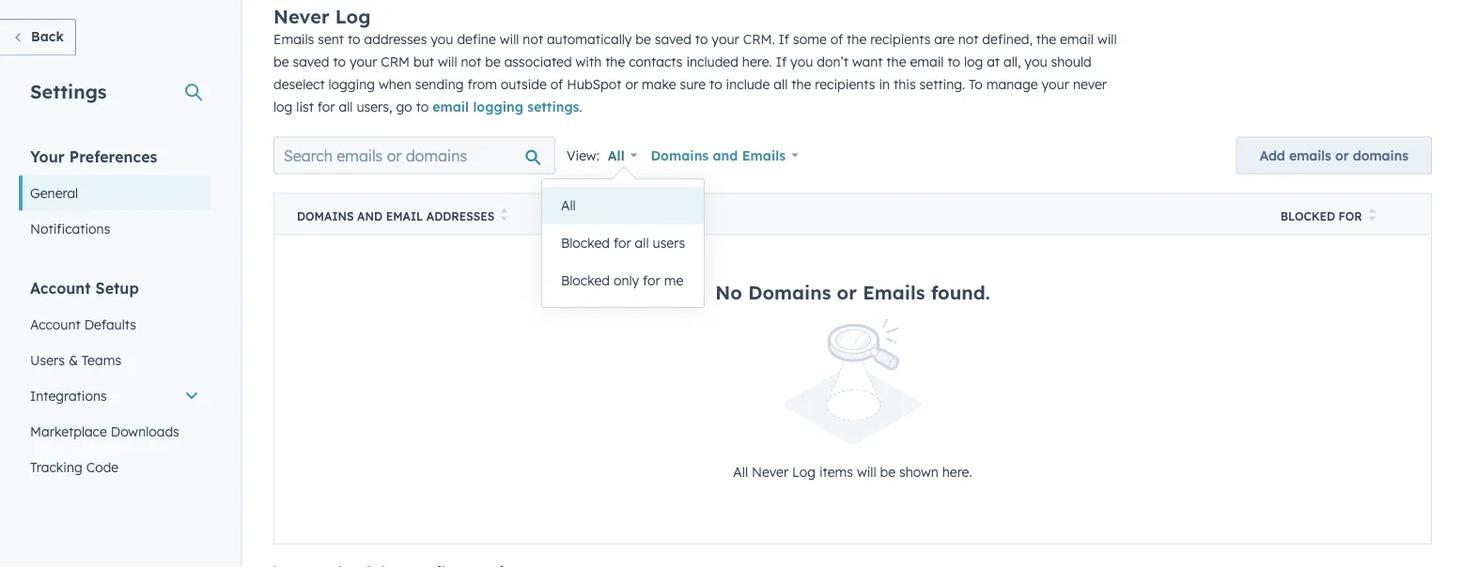 Task type: locate. For each thing, give the bounding box(es) containing it.
0 horizontal spatial here.
[[742, 53, 772, 70]]

1 vertical spatial all
[[561, 198, 576, 214]]

0 horizontal spatial or
[[626, 76, 638, 92]]

here. right shown on the right
[[943, 464, 973, 481]]

1 horizontal spatial your
[[712, 31, 740, 47]]

1 horizontal spatial or
[[837, 281, 857, 304]]

1 horizontal spatial domains
[[651, 147, 709, 164]]

logging
[[329, 76, 375, 92], [473, 99, 524, 115]]

2 vertical spatial blocked
[[561, 273, 610, 290]]

include
[[726, 76, 770, 92]]

in
[[879, 76, 890, 92]]

never up sent
[[274, 5, 330, 28]]

0 vertical spatial of
[[831, 31, 843, 47]]

press to sort. element
[[501, 209, 508, 225], [1369, 209, 1376, 225]]

and inside button
[[357, 209, 383, 224]]

don't
[[817, 53, 849, 70]]

to down sent
[[333, 53, 346, 70]]

2 vertical spatial emails
[[863, 281, 925, 304]]

0 horizontal spatial and
[[357, 209, 383, 224]]

1 horizontal spatial of
[[831, 31, 843, 47]]

2 vertical spatial all
[[734, 464, 748, 481]]

be up contacts
[[636, 31, 651, 47]]

log up sent
[[335, 5, 371, 28]]

never
[[1073, 76, 1107, 92]]

1 vertical spatial domains
[[297, 209, 354, 224]]

account up users
[[30, 316, 81, 333]]

1 vertical spatial log
[[793, 464, 816, 481]]

1 vertical spatial blocked
[[561, 235, 610, 252]]

and up domains and email addresses button at the top of the page
[[713, 147, 738, 164]]

1 vertical spatial emails
[[742, 147, 786, 164]]

for left me
[[643, 273, 661, 290]]

sent
[[318, 31, 344, 47]]

you up but
[[431, 31, 454, 47]]

if left don't
[[776, 53, 787, 70]]

will right items
[[857, 464, 877, 481]]

email logging settings link
[[433, 99, 579, 115]]

1 horizontal spatial logging
[[473, 99, 524, 115]]

general link
[[19, 175, 211, 211]]

2 horizontal spatial all
[[774, 76, 788, 92]]

and for email
[[357, 209, 383, 224]]

0 vertical spatial blocked
[[1281, 209, 1336, 224]]

all
[[774, 76, 788, 92], [339, 99, 353, 115], [635, 235, 649, 252]]

go
[[396, 99, 412, 115]]

0 vertical spatial log
[[964, 53, 984, 70]]

all left the users
[[635, 235, 649, 252]]

all right include
[[774, 76, 788, 92]]

domains right all popup button
[[651, 147, 709, 164]]

or for no domains or emails found.
[[837, 281, 857, 304]]

emails up domains and email addresses button at the top of the page
[[742, 147, 786, 164]]

here. down crm.
[[742, 53, 772, 70]]

to right sent
[[348, 31, 361, 47]]

press to sort. image inside domains and email addresses button
[[501, 209, 508, 222]]

blocked for blocked only for me
[[561, 273, 610, 290]]

0 horizontal spatial press to sort. image
[[501, 209, 508, 222]]

press to sort. element right addresses
[[501, 209, 508, 225]]

1 horizontal spatial never
[[752, 464, 789, 481]]

0 vertical spatial emails
[[274, 31, 314, 47]]

1 vertical spatial of
[[551, 76, 563, 92]]

of up settings
[[551, 76, 563, 92]]

your preferences element
[[19, 146, 211, 247]]

emails
[[1290, 147, 1332, 164]]

all button
[[607, 137, 639, 175]]

domains and emails
[[651, 147, 786, 164]]

0 horizontal spatial all
[[561, 198, 576, 214]]

0 vertical spatial or
[[626, 76, 638, 92]]

0 vertical spatial all
[[774, 76, 788, 92]]

1 horizontal spatial all
[[635, 235, 649, 252]]

marketplace downloads link
[[19, 414, 211, 450]]

0 vertical spatial here.
[[742, 53, 772, 70]]

or for add emails or domains
[[1336, 147, 1350, 164]]

email
[[386, 209, 423, 224]]

some
[[793, 31, 827, 47]]

logging up users,
[[329, 76, 375, 92]]

your preferences
[[30, 147, 157, 166]]

0 horizontal spatial not
[[461, 53, 482, 70]]

items
[[820, 464, 854, 481]]

the up should at right
[[1037, 31, 1057, 47]]

if
[[779, 31, 790, 47], [776, 53, 787, 70]]

1 horizontal spatial log
[[793, 464, 816, 481]]

be up the from
[[485, 53, 501, 70]]

1 horizontal spatial email
[[910, 53, 944, 70]]

press to sort. element right the blocked for
[[1369, 209, 1376, 225]]

to
[[969, 76, 983, 92]]

logging down the from
[[473, 99, 524, 115]]

all left users,
[[339, 99, 353, 115]]

and inside popup button
[[713, 147, 738, 164]]

0 horizontal spatial email
[[433, 99, 469, 115]]

domains inside popup button
[[651, 147, 709, 164]]

2 vertical spatial or
[[837, 281, 857, 304]]

email down sending
[[433, 99, 469, 115]]

for inside emails sent to addresses you define will not automatically be saved to your crm. if some of the recipients are not defined, the email will be saved to your crm but will not be associated with the contacts included here. if you don't want the email to log at all, you should deselect logging when sending from outside of hubspot or make sure to include all the recipients in this setting. to manage your never log list for all users, go to
[[318, 99, 335, 115]]

1 horizontal spatial press to sort. element
[[1369, 209, 1376, 225]]

recipients
[[871, 31, 931, 47], [815, 76, 876, 92]]

2 vertical spatial email
[[433, 99, 469, 115]]

blocked for button
[[1258, 194, 1432, 235]]

you down the some
[[791, 53, 813, 70]]

recipients down don't
[[815, 76, 876, 92]]

crm
[[381, 53, 410, 70]]

notifications link
[[19, 211, 211, 247]]

users,
[[357, 99, 392, 115]]

1 vertical spatial or
[[1336, 147, 1350, 164]]

1 account from the top
[[30, 279, 91, 298]]

2 horizontal spatial or
[[1336, 147, 1350, 164]]

0 horizontal spatial saved
[[293, 53, 330, 70]]

press to sort. image right addresses
[[501, 209, 508, 222]]

deselect
[[274, 76, 325, 92]]

or
[[626, 76, 638, 92], [1336, 147, 1350, 164], [837, 281, 857, 304]]

domains for domains and emails
[[651, 147, 709, 164]]

saved up contacts
[[655, 31, 692, 47]]

blocked inside blocked for all users button
[[561, 235, 610, 252]]

your left crm
[[350, 53, 377, 70]]

for right list
[[318, 99, 335, 115]]

only
[[614, 273, 639, 290]]

press to sort. image
[[501, 209, 508, 222], [1369, 209, 1376, 222]]

0 horizontal spatial log
[[335, 5, 371, 28]]

emails left found.
[[863, 281, 925, 304]]

make
[[642, 76, 676, 92]]

to up included
[[695, 31, 708, 47]]

integrations
[[30, 388, 107, 404]]

0 vertical spatial domains
[[651, 147, 709, 164]]

0 vertical spatial all
[[608, 147, 625, 164]]

blocked inside 'blocked for' button
[[1281, 209, 1336, 224]]

be left shown on the right
[[880, 464, 896, 481]]

never
[[274, 5, 330, 28], [752, 464, 789, 481]]

list box
[[542, 180, 704, 308]]

and left email
[[357, 209, 383, 224]]

all,
[[1004, 53, 1021, 70]]

1 press to sort. image from the left
[[501, 209, 508, 222]]

tracking code link
[[19, 450, 211, 486]]

blocked down emails on the right of page
[[1281, 209, 1336, 224]]

press to sort. image inside 'blocked for' button
[[1369, 209, 1376, 222]]

0 horizontal spatial log
[[274, 99, 293, 115]]

domains right no
[[748, 281, 831, 304]]

all
[[608, 147, 625, 164], [561, 198, 576, 214], [734, 464, 748, 481]]

2 vertical spatial domains
[[748, 281, 831, 304]]

list box containing all
[[542, 180, 704, 308]]

log
[[964, 53, 984, 70], [274, 99, 293, 115]]

blocked for
[[1281, 209, 1363, 224]]

1 vertical spatial your
[[350, 53, 377, 70]]

list
[[296, 99, 314, 115]]

0 vertical spatial if
[[779, 31, 790, 47]]

1 horizontal spatial and
[[713, 147, 738, 164]]

2 vertical spatial all
[[635, 235, 649, 252]]

domains left email
[[297, 209, 354, 224]]

0 vertical spatial account
[[30, 279, 91, 298]]

1 vertical spatial account
[[30, 316, 81, 333]]

not up associated
[[523, 31, 543, 47]]

should
[[1051, 53, 1092, 70]]

1 horizontal spatial emails
[[742, 147, 786, 164]]

1 vertical spatial never
[[752, 464, 789, 481]]

notifications
[[30, 220, 110, 237]]

blocked left only
[[561, 273, 610, 290]]

domains for domains and email addresses
[[297, 209, 354, 224]]

at
[[987, 53, 1000, 70]]

the up this
[[887, 53, 907, 70]]

press to sort. element inside domains and email addresses button
[[501, 209, 508, 225]]

1 vertical spatial log
[[274, 99, 293, 115]]

no
[[716, 281, 743, 304]]

account up account defaults
[[30, 279, 91, 298]]

you right 'all,'
[[1025, 53, 1048, 70]]

never left items
[[752, 464, 789, 481]]

users
[[30, 352, 65, 369]]

will
[[500, 31, 519, 47], [1098, 31, 1117, 47], [438, 53, 457, 70], [857, 464, 877, 481]]

emails sent to addresses you define will not automatically be saved to your crm. if some of the recipients are not defined, the email will be saved to your crm but will not be associated with the contacts included here. if you don't want the email to log at all, you should deselect logging when sending from outside of hubspot or make sure to include all the recipients in this setting. to manage your never log list for all users, go to
[[274, 31, 1117, 115]]

2 horizontal spatial not
[[959, 31, 979, 47]]

of up don't
[[831, 31, 843, 47]]

0 horizontal spatial never
[[274, 5, 330, 28]]

included
[[687, 53, 739, 70]]

blocked inside blocked only for me "button"
[[561, 273, 610, 290]]

to down included
[[710, 76, 723, 92]]

0 vertical spatial and
[[713, 147, 738, 164]]

2 horizontal spatial your
[[1042, 76, 1070, 92]]

are
[[935, 31, 955, 47]]

if right crm.
[[779, 31, 790, 47]]

0 horizontal spatial press to sort. element
[[501, 209, 508, 225]]

0 horizontal spatial all
[[339, 99, 353, 115]]

account
[[30, 279, 91, 298], [30, 316, 81, 333]]

not down define
[[461, 53, 482, 70]]

domains
[[651, 147, 709, 164], [297, 209, 354, 224], [748, 281, 831, 304]]

1 horizontal spatial saved
[[655, 31, 692, 47]]

2 account from the top
[[30, 316, 81, 333]]

1 horizontal spatial here.
[[943, 464, 973, 481]]

press to sort. image right the blocked for
[[1369, 209, 1376, 222]]

emails down never log in the left of the page
[[274, 31, 314, 47]]

1 press to sort. element from the left
[[501, 209, 508, 225]]

2 vertical spatial your
[[1042, 76, 1070, 92]]

0 horizontal spatial logging
[[329, 76, 375, 92]]

log left list
[[274, 99, 293, 115]]

email up should at right
[[1060, 31, 1094, 47]]

and
[[713, 147, 738, 164], [357, 209, 383, 224]]

blocked for all users button
[[542, 225, 704, 263]]

press to sort. element for domains and email addresses
[[501, 209, 508, 225]]

to right the go
[[416, 99, 429, 115]]

press to sort. element inside 'blocked for' button
[[1369, 209, 1376, 225]]

account for account setup
[[30, 279, 91, 298]]

no domains or emails found.
[[716, 281, 991, 304]]

log left at on the top right of page
[[964, 53, 984, 70]]

the down the some
[[792, 76, 812, 92]]

to
[[348, 31, 361, 47], [695, 31, 708, 47], [333, 53, 346, 70], [948, 53, 961, 70], [710, 76, 723, 92], [416, 99, 429, 115]]

found.
[[931, 281, 991, 304]]

all button
[[542, 188, 704, 225]]

emails inside popup button
[[742, 147, 786, 164]]

not
[[523, 31, 543, 47], [959, 31, 979, 47], [461, 53, 482, 70]]

1 horizontal spatial log
[[964, 53, 984, 70]]

emails
[[274, 31, 314, 47], [742, 147, 786, 164], [863, 281, 925, 304]]

0 vertical spatial logging
[[329, 76, 375, 92]]

the
[[847, 31, 867, 47], [1037, 31, 1057, 47], [606, 53, 625, 70], [887, 53, 907, 70], [792, 76, 812, 92]]

log left items
[[793, 464, 816, 481]]

email up the setting.
[[910, 53, 944, 70]]

email
[[1060, 31, 1094, 47], [910, 53, 944, 70], [433, 99, 469, 115]]

not right the are
[[959, 31, 979, 47]]

2 press to sort. image from the left
[[1369, 209, 1376, 222]]

0 horizontal spatial domains
[[297, 209, 354, 224]]

or inside button
[[1336, 147, 1350, 164]]

your
[[712, 31, 740, 47], [350, 53, 377, 70], [1042, 76, 1070, 92]]

0 horizontal spatial emails
[[274, 31, 314, 47]]

2 horizontal spatial you
[[1025, 53, 1048, 70]]

blocked up blocked only for me
[[561, 235, 610, 252]]

or inside emails sent to addresses you define will not automatically be saved to your crm. if some of the recipients are not defined, the email will be saved to your crm but will not be associated with the contacts included here. if you don't want the email to log at all, you should deselect logging when sending from outside of hubspot or make sure to include all the recipients in this setting. to manage your never log list for all users, go to
[[626, 76, 638, 92]]

1 vertical spatial and
[[357, 209, 383, 224]]

0 vertical spatial email
[[1060, 31, 1094, 47]]

your down should at right
[[1042, 76, 1070, 92]]

domains inside button
[[297, 209, 354, 224]]

1 horizontal spatial press to sort. image
[[1369, 209, 1376, 222]]

account setup element
[[19, 278, 211, 557]]

you
[[431, 31, 454, 47], [791, 53, 813, 70], [1025, 53, 1048, 70]]

domains and emails button
[[639, 137, 811, 175]]

account setup
[[30, 279, 139, 298]]

downloads
[[111, 423, 179, 440]]

here.
[[742, 53, 772, 70], [943, 464, 973, 481]]

2 press to sort. element from the left
[[1369, 209, 1376, 225]]

of
[[831, 31, 843, 47], [551, 76, 563, 92]]

1 vertical spatial email
[[910, 53, 944, 70]]

recipients up "want"
[[871, 31, 931, 47]]

your up included
[[712, 31, 740, 47]]

saved up deselect
[[293, 53, 330, 70]]

1 horizontal spatial all
[[608, 147, 625, 164]]

will right but
[[438, 53, 457, 70]]



Task type: describe. For each thing, give the bounding box(es) containing it.
2 horizontal spatial emails
[[863, 281, 925, 304]]

hubspot
[[567, 76, 622, 92]]

the up "want"
[[847, 31, 867, 47]]

defined,
[[983, 31, 1033, 47]]

settings
[[528, 99, 579, 115]]

will right define
[[500, 31, 519, 47]]

sure
[[680, 76, 706, 92]]

settings
[[30, 79, 107, 103]]

0 vertical spatial never
[[274, 5, 330, 28]]

1 horizontal spatial not
[[523, 31, 543, 47]]

press to sort. image for domains and email addresses
[[501, 209, 508, 222]]

all inside button
[[635, 235, 649, 252]]

contacts
[[629, 53, 683, 70]]

blocked for blocked for
[[1281, 209, 1336, 224]]

email logging settings .
[[433, 99, 582, 115]]

from
[[468, 76, 497, 92]]

back link
[[0, 19, 76, 56]]

define
[[457, 31, 496, 47]]

all inside popup button
[[608, 147, 625, 164]]

general
[[30, 185, 78, 201]]

Search emails or domains search field
[[274, 137, 556, 175]]

1 vertical spatial logging
[[473, 99, 524, 115]]

sending
[[415, 76, 464, 92]]

account defaults
[[30, 316, 136, 333]]

1 vertical spatial here.
[[943, 464, 973, 481]]

add emails or domains
[[1260, 147, 1409, 164]]

0 vertical spatial your
[[712, 31, 740, 47]]

view:
[[567, 147, 600, 164]]

addresses
[[364, 31, 427, 47]]

for inside "button"
[[643, 273, 661, 290]]

be up deselect
[[274, 53, 289, 70]]

0 vertical spatial recipients
[[871, 31, 931, 47]]

but
[[414, 53, 434, 70]]

associated
[[505, 53, 572, 70]]

for down add emails or domains button
[[1339, 209, 1363, 224]]

preferences
[[69, 147, 157, 166]]

domains and email addresses
[[297, 209, 495, 224]]

1 vertical spatial recipients
[[815, 76, 876, 92]]

to down the are
[[948, 53, 961, 70]]

all never log items will be shown here.
[[734, 464, 973, 481]]

tracking
[[30, 459, 83, 476]]

crm.
[[743, 31, 775, 47]]

1 vertical spatial if
[[776, 53, 787, 70]]

blocked only for me
[[561, 273, 684, 290]]

setup
[[95, 279, 139, 298]]

marketplace
[[30, 423, 107, 440]]

blocked for blocked for all users
[[561, 235, 610, 252]]

here. inside emails sent to addresses you define will not automatically be saved to your crm. if some of the recipients are not defined, the email will be saved to your crm but will not be associated with the contacts included here. if you don't want the email to log at all, you should deselect logging when sending from outside of hubspot or make sure to include all the recipients in this setting. to manage your never log list for all users, go to
[[742, 53, 772, 70]]

.
[[579, 99, 582, 115]]

emails inside emails sent to addresses you define will not automatically be saved to your crm. if some of the recipients are not defined, the email will be saved to your crm but will not be associated with the contacts included here. if you don't want the email to log at all, you should deselect logging when sending from outside of hubspot or make sure to include all the recipients in this setting. to manage your never log list for all users, go to
[[274, 31, 314, 47]]

back
[[31, 28, 64, 45]]

automatically
[[547, 31, 632, 47]]

domains
[[1353, 147, 1409, 164]]

teams
[[82, 352, 121, 369]]

code
[[86, 459, 119, 476]]

manage
[[987, 76, 1038, 92]]

domains and email addresses button
[[274, 194, 1258, 235]]

&
[[69, 352, 78, 369]]

account for account defaults
[[30, 316, 81, 333]]

0 horizontal spatial you
[[431, 31, 454, 47]]

with
[[576, 53, 602, 70]]

users
[[653, 235, 685, 252]]

users & teams link
[[19, 343, 211, 378]]

add emails or domains button
[[1237, 137, 1433, 175]]

blocked for all users
[[561, 235, 685, 252]]

shown
[[900, 464, 939, 481]]

all inside button
[[561, 198, 576, 214]]

1 vertical spatial saved
[[293, 53, 330, 70]]

users & teams
[[30, 352, 121, 369]]

and for emails
[[713, 147, 738, 164]]

logging inside emails sent to addresses you define will not automatically be saved to your crm. if some of the recipients are not defined, the email will be saved to your crm but will not be associated with the contacts included here. if you don't want the email to log at all, you should deselect logging when sending from outside of hubspot or make sure to include all the recipients in this setting. to manage your never log list for all users, go to
[[329, 76, 375, 92]]

account defaults link
[[19, 307, 211, 343]]

2 horizontal spatial email
[[1060, 31, 1094, 47]]

outside
[[501, 76, 547, 92]]

0 horizontal spatial your
[[350, 53, 377, 70]]

1 horizontal spatial you
[[791, 53, 813, 70]]

press to sort. element for blocked for
[[1369, 209, 1376, 225]]

the right with
[[606, 53, 625, 70]]

0 horizontal spatial of
[[551, 76, 563, 92]]

this
[[894, 76, 916, 92]]

setting.
[[920, 76, 966, 92]]

want
[[853, 53, 883, 70]]

2 horizontal spatial all
[[734, 464, 748, 481]]

when
[[379, 76, 412, 92]]

never log
[[274, 5, 371, 28]]

0 vertical spatial log
[[335, 5, 371, 28]]

blocked only for me button
[[542, 263, 704, 300]]

me
[[664, 273, 684, 290]]

0 vertical spatial saved
[[655, 31, 692, 47]]

will up never
[[1098, 31, 1117, 47]]

2 horizontal spatial domains
[[748, 281, 831, 304]]

tracking code
[[30, 459, 119, 476]]

for down all button
[[614, 235, 631, 252]]

integrations button
[[19, 378, 211, 414]]

1 vertical spatial all
[[339, 99, 353, 115]]

press to sort. image for blocked for
[[1369, 209, 1376, 222]]

marketplace downloads
[[30, 423, 179, 440]]

add
[[1260, 147, 1286, 164]]

your
[[30, 147, 65, 166]]

defaults
[[84, 316, 136, 333]]

addresses
[[427, 209, 495, 224]]



Task type: vqa. For each thing, say whether or not it's contained in the screenshot.
Unlock on the top left
no



